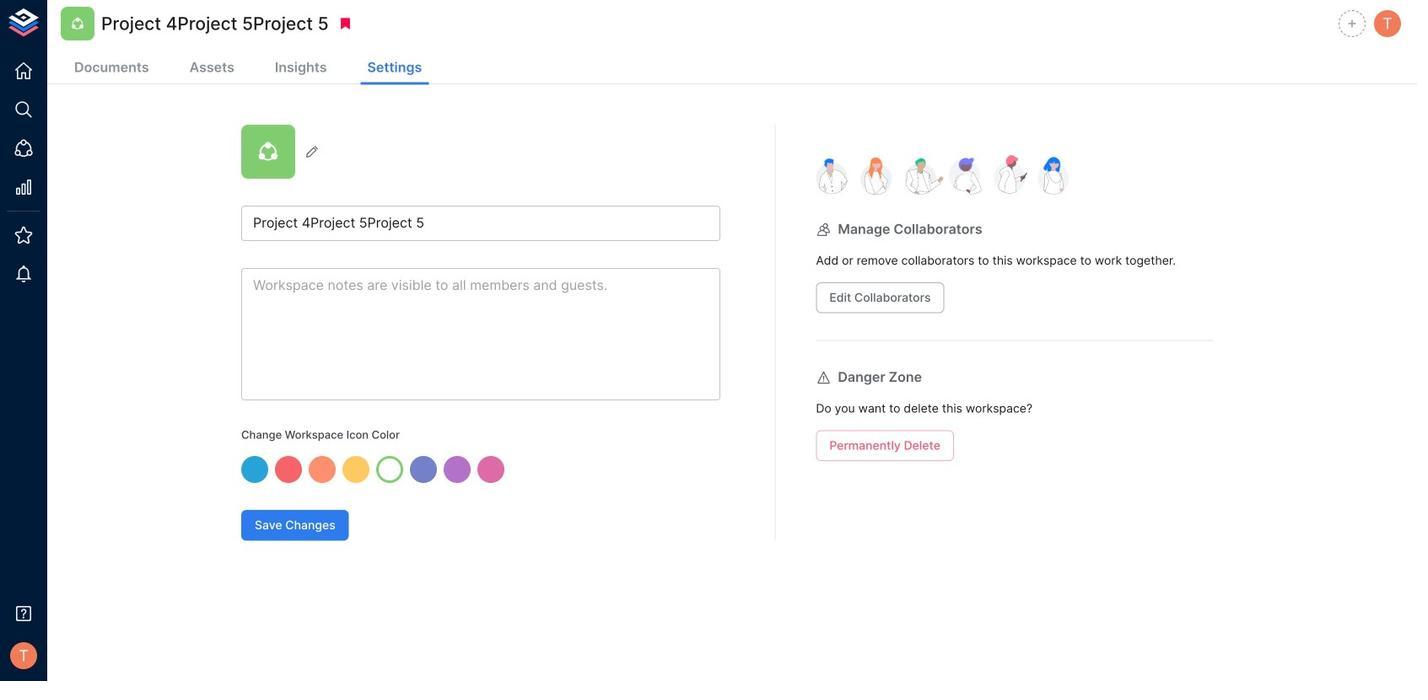 Task type: vqa. For each thing, say whether or not it's contained in the screenshot.
"Project Charter" image
no



Task type: describe. For each thing, give the bounding box(es) containing it.
Workspace notes are visible to all members and guests. text field
[[241, 268, 721, 401]]



Task type: locate. For each thing, give the bounding box(es) containing it.
Workspace Name text field
[[241, 206, 721, 241]]

remove bookmark image
[[338, 16, 353, 31]]



